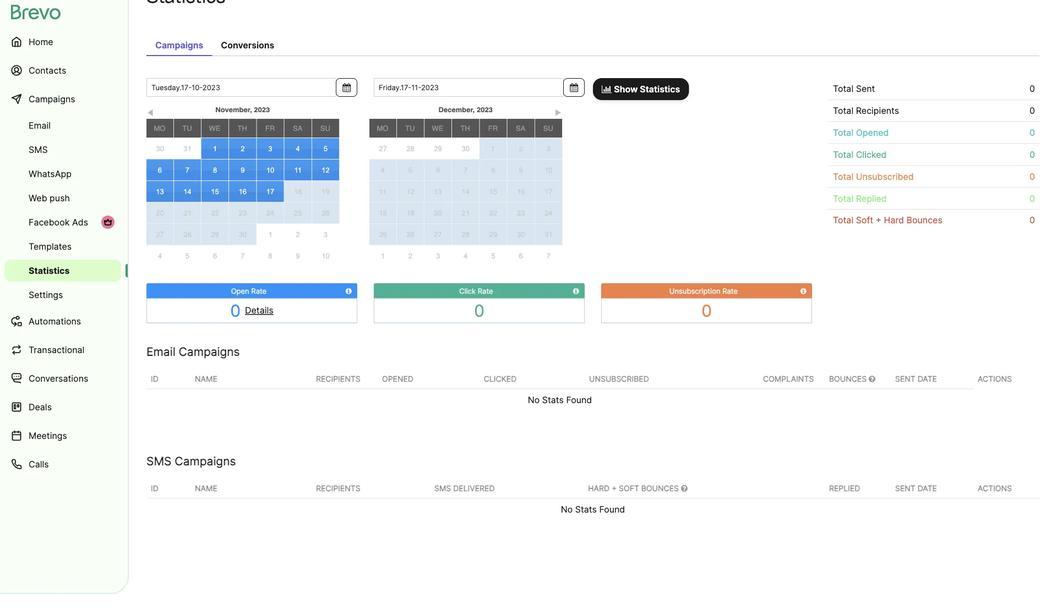Task type: describe. For each thing, give the bounding box(es) containing it.
10 for 10 link associated with the middle 9 link
[[322, 252, 330, 260]]

deals link
[[4, 394, 121, 421]]

0 horizontal spatial 19 link
[[312, 181, 339, 202]]

total for total replied
[[833, 193, 853, 204]]

2 sent date from the top
[[895, 484, 937, 494]]

2 20 from the left
[[434, 209, 442, 217]]

show statistics button
[[593, 78, 689, 100]]

22 for 1st 22 link from left
[[211, 209, 219, 217]]

transactional link
[[4, 337, 121, 363]]

bounces
[[641, 484, 679, 494]]

total opened
[[833, 128, 889, 138]]

16 for second '16' link from right
[[239, 188, 247, 196]]

sms for sms delivered
[[434, 484, 451, 494]]

name for email campaigns
[[195, 375, 217, 384]]

home link
[[4, 29, 121, 55]]

0 for total sent
[[1030, 84, 1035, 94]]

24 for second 24 link from left
[[545, 209, 553, 217]]

total for total soft + hard bounces
[[833, 215, 853, 226]]

calendar image
[[343, 83, 351, 92]]

home
[[29, 36, 53, 47]]

1 horizontal spatial 25
[[379, 231, 387, 239]]

▶ link
[[554, 107, 562, 117]]

0 for total unsubscribed
[[1030, 171, 1035, 182]]

total sent
[[833, 84, 875, 94]]

0 horizontal spatial campaigns link
[[4, 86, 121, 112]]

9 for the middle 9 link
[[296, 252, 300, 260]]

sms for sms
[[29, 144, 48, 155]]

2 17 link from the left
[[535, 181, 562, 202]]

2 16 link from the left
[[507, 181, 534, 202]]

statistics link
[[4, 260, 121, 282]]

transactional
[[29, 345, 84, 355]]

1 horizontal spatial 25 link
[[369, 224, 396, 245]]

0 horizontal spatial 27 link
[[146, 224, 173, 245]]

28 for 27 link to the left
[[183, 231, 191, 239]]

email for email campaigns
[[146, 345, 175, 359]]

facebook ads
[[29, 217, 88, 228]]

0 horizontal spatial 29
[[211, 231, 219, 239]]

0 horizontal spatial 25 link
[[284, 203, 311, 224]]

december, 2023 ▶
[[439, 106, 561, 117]]

templates
[[29, 241, 72, 252]]

0 for total replied
[[1030, 193, 1035, 204]]

1 horizontal spatial 26
[[406, 231, 414, 239]]

name for sms campaigns
[[195, 484, 217, 494]]

0 vertical spatial replied
[[856, 193, 887, 204]]

1 vertical spatial 18 link
[[369, 203, 396, 224]]

details
[[245, 306, 273, 316]]

0 vertical spatial 31 link
[[174, 139, 201, 160]]

november, 2023
[[215, 106, 270, 114]]

1 20 from the left
[[156, 209, 164, 217]]

delivered
[[453, 484, 495, 494]]

0 vertical spatial 26 link
[[312, 203, 339, 224]]

0 horizontal spatial statistics
[[29, 265, 70, 276]]

calls
[[29, 459, 49, 470]]

th for 30
[[461, 124, 470, 133]]

1 horizontal spatial 9 link
[[284, 246, 312, 267]]

2 horizontal spatial 27
[[434, 231, 442, 239]]

conversions link
[[212, 34, 283, 56]]

click rate
[[459, 287, 493, 296]]

2 20 link from the left
[[424, 203, 452, 224]]

2 horizontal spatial 27 link
[[424, 224, 452, 245]]

1 horizontal spatial clicked
[[856, 150, 887, 160]]

1 vertical spatial soft
[[619, 484, 639, 494]]

email for email
[[29, 120, 51, 131]]

total for total clicked
[[833, 150, 853, 160]]

whatsapp link
[[4, 163, 121, 185]]

0 for total recipients
[[1030, 106, 1035, 116]]

web
[[29, 193, 47, 203]]

total recipients
[[833, 106, 899, 116]]

1 horizontal spatial 27 link
[[369, 139, 397, 160]]

2 horizontal spatial 28
[[462, 231, 470, 239]]

stats for sms campaigns
[[575, 505, 597, 515]]

0 horizontal spatial 12 link
[[312, 160, 339, 181]]

rate for open rate
[[251, 287, 267, 296]]

1 horizontal spatial +
[[876, 215, 882, 226]]

2 sent from the top
[[895, 484, 916, 494]]

27 for 28 link related to 27 link to the left
[[156, 231, 164, 239]]

1 21 link from the left
[[174, 203, 201, 224]]

sent
[[856, 84, 875, 94]]

2 21 link from the left
[[452, 203, 479, 224]]

14 for second the 14 link from left
[[462, 188, 470, 196]]

web push link
[[4, 187, 121, 209]]

rate for click rate
[[478, 287, 493, 296]]

11 for right 11 link
[[379, 188, 387, 196]]

contacts
[[29, 65, 66, 76]]

1 14 link from the left
[[174, 181, 201, 202]]

◀ link
[[146, 107, 155, 117]]

conversations
[[29, 373, 88, 384]]

0 vertical spatial campaigns link
[[146, 34, 212, 56]]

10 for the left 10 link
[[266, 166, 274, 175]]

total replied
[[833, 193, 887, 204]]

calendar image
[[570, 83, 578, 92]]

su for 5
[[320, 124, 330, 133]]

2 horizontal spatial 29
[[489, 231, 497, 239]]

18 for bottommost 18 link
[[379, 209, 387, 217]]

click
[[459, 287, 476, 296]]

ads
[[72, 217, 88, 228]]

sms campaigns
[[146, 455, 236, 469]]

id for sms campaigns
[[151, 484, 158, 494]]

0 horizontal spatial 18 link
[[284, 181, 311, 202]]

0 horizontal spatial 8
[[213, 166, 217, 175]]

2 14 link from the left
[[452, 181, 479, 202]]

29 link for 28 link related to 27 link to the left
[[201, 224, 229, 245]]

december,
[[439, 106, 475, 114]]

email link
[[4, 115, 121, 137]]

sa for 4
[[293, 124, 302, 133]]

templates link
[[4, 236, 121, 258]]

1 horizontal spatial 29
[[434, 145, 442, 153]]

0 vertical spatial opened
[[856, 128, 889, 138]]

2 horizontal spatial 8
[[491, 166, 495, 175]]

2 horizontal spatial 29 link
[[480, 224, 507, 245]]

total unsubscribed
[[833, 171, 914, 182]]

show
[[614, 84, 638, 95]]

we for 29
[[432, 124, 444, 133]]

found for email campaigns
[[566, 395, 592, 406]]

2 23 link from the left
[[507, 203, 534, 224]]

0 details
[[230, 301, 273, 321]]

15 for second 15 link from the right
[[211, 188, 219, 196]]

no for email campaigns
[[528, 395, 540, 406]]

0 horizontal spatial 26
[[322, 209, 330, 217]]

bar chart image
[[602, 85, 612, 94]]

1 horizontal spatial 19 link
[[397, 203, 424, 224]]

0 vertical spatial 11 link
[[284, 160, 311, 181]]

13 for first 13 link
[[156, 188, 164, 196]]

recipients for sms campaigns
[[316, 484, 360, 494]]

0 vertical spatial hard
[[884, 215, 904, 226]]

1 horizontal spatial 11 link
[[369, 181, 396, 202]]

27 for 28 link corresponding to the middle 27 link
[[379, 145, 387, 153]]

2023 for december,
[[477, 106, 493, 114]]

facebook ads link
[[4, 211, 121, 233]]

unsubscription
[[669, 287, 720, 296]]

sms link
[[4, 139, 121, 161]]

info circle image for click rate
[[573, 288, 579, 295]]

From text field
[[146, 78, 336, 97]]

9 for the leftmost 9 link
[[241, 166, 245, 175]]

1 horizontal spatial soft
[[856, 215, 873, 226]]

13 for first 13 link from the right
[[434, 188, 442, 196]]

18 for 18 link to the left
[[294, 188, 302, 196]]

meetings link
[[4, 423, 121, 449]]

0 for total opened
[[1030, 128, 1035, 138]]

0 vertical spatial bounces
[[907, 215, 942, 226]]

2 13 link from the left
[[424, 181, 452, 202]]

10 link for the middle 9 link
[[312, 246, 339, 267]]

1 vertical spatial clicked
[[484, 375, 517, 384]]

total soft + hard bounces
[[833, 215, 942, 226]]

show statistics
[[612, 84, 680, 95]]

december, 2023 link
[[397, 103, 535, 116]]

0 horizontal spatial 8 link
[[201, 160, 229, 181]]

conversations link
[[4, 366, 121, 392]]

8 link for rightmost 9 link
[[480, 160, 507, 181]]

automations link
[[4, 308, 121, 335]]

31 for 31 'link' to the bottom
[[545, 231, 553, 239]]

info circle image for open rate
[[346, 288, 352, 295]]

contacts link
[[4, 57, 121, 84]]

0 horizontal spatial 19
[[322, 188, 330, 196]]

0 horizontal spatial 9 link
[[229, 160, 256, 181]]

1 vertical spatial unsubscribed
[[589, 375, 649, 384]]

◀
[[147, 109, 154, 117]]

deals
[[29, 402, 52, 413]]

meetings
[[29, 431, 67, 441]]

hard  + soft bounces
[[588, 484, 681, 494]]

2 horizontal spatial 28 link
[[452, 224, 479, 245]]

found for sms campaigns
[[599, 505, 625, 515]]

open
[[231, 287, 249, 296]]

1 sent date from the top
[[895, 375, 937, 384]]

0 vertical spatial unsubscribed
[[856, 171, 914, 182]]

1 horizontal spatial 12 link
[[397, 181, 424, 202]]

1 vertical spatial 31 link
[[535, 224, 562, 245]]

28 link for 27 link to the left
[[174, 224, 201, 245]]

1 vertical spatial bounces
[[829, 375, 869, 384]]

1 vertical spatial 26 link
[[397, 224, 424, 245]]

sa for 2
[[516, 124, 525, 133]]

no stats found for email campaigns
[[528, 395, 592, 406]]



Task type: locate. For each thing, give the bounding box(es) containing it.
0 vertical spatial recipients
[[856, 106, 899, 116]]

1 horizontal spatial 31
[[545, 231, 553, 239]]

5 total from the top
[[833, 171, 853, 182]]

30 link
[[146, 139, 174, 160], [452, 139, 479, 160], [229, 224, 256, 245], [507, 224, 534, 245]]

2023 right november,
[[254, 106, 270, 114]]

1 horizontal spatial 8 link
[[256, 246, 284, 267]]

+ down total replied
[[876, 215, 882, 226]]

17 link
[[257, 181, 284, 202], [535, 181, 562, 202]]

0 vertical spatial 25 link
[[284, 203, 311, 224]]

0 horizontal spatial su
[[320, 124, 330, 133]]

1 we from the left
[[209, 124, 221, 133]]

1 horizontal spatial 16 link
[[507, 181, 534, 202]]

0 horizontal spatial 21 link
[[174, 203, 201, 224]]

27
[[379, 145, 387, 153], [156, 231, 164, 239], [434, 231, 442, 239]]

1 fr from the left
[[265, 124, 275, 133]]

16
[[239, 188, 247, 196], [517, 188, 525, 196]]

1 horizontal spatial 10 link
[[312, 246, 339, 267]]

facebook
[[29, 217, 70, 228]]

1 actions from the top
[[978, 375, 1012, 384]]

1 20 link from the left
[[146, 203, 173, 224]]

1 2023 from the left
[[254, 106, 270, 114]]

1 vertical spatial 19 link
[[397, 203, 424, 224]]

total down total replied
[[833, 215, 853, 226]]

1 vertical spatial replied
[[829, 484, 860, 494]]

1 horizontal spatial 24 link
[[535, 203, 562, 224]]

1 id from the top
[[151, 375, 158, 384]]

2 15 from the left
[[489, 188, 497, 196]]

0 horizontal spatial info circle image
[[346, 288, 352, 295]]

2 tu from the left
[[405, 124, 415, 133]]

1 16 from the left
[[239, 188, 247, 196]]

1 date from the top
[[918, 375, 937, 384]]

1 sa from the left
[[293, 124, 302, 133]]

th down november, 2023
[[238, 124, 247, 133]]

th for 2
[[238, 124, 247, 133]]

1 tu from the left
[[182, 124, 192, 133]]

soft left bounces
[[619, 484, 639, 494]]

2 horizontal spatial 8 link
[[480, 160, 507, 181]]

1 13 link from the left
[[146, 181, 173, 202]]

0 vertical spatial 11
[[294, 166, 302, 175]]

29
[[434, 145, 442, 153], [211, 231, 219, 239], [489, 231, 497, 239]]

1 vertical spatial id
[[151, 484, 158, 494]]

12 for the leftmost 12 link
[[322, 166, 330, 175]]

2 id from the top
[[151, 484, 158, 494]]

11
[[294, 166, 302, 175], [379, 188, 387, 196]]

1 horizontal spatial 26 link
[[397, 224, 424, 245]]

automations
[[29, 316, 81, 327]]

recipients
[[856, 106, 899, 116], [316, 375, 360, 384], [316, 484, 360, 494]]

email campaigns
[[146, 345, 240, 359]]

whatsapp
[[29, 168, 72, 179]]

rate for unsubscription rate
[[722, 287, 738, 296]]

rate right click
[[478, 287, 493, 296]]

6 total from the top
[[833, 193, 853, 204]]

1 mo from the left
[[154, 124, 165, 133]]

1 16 link from the left
[[229, 181, 256, 202]]

complaints
[[763, 375, 814, 384]]

opened
[[856, 128, 889, 138], [382, 375, 413, 384]]

0 vertical spatial 25
[[294, 209, 302, 217]]

soft down total replied
[[856, 215, 873, 226]]

1 horizontal spatial 13 link
[[424, 181, 452, 202]]

2023 down to text box
[[477, 106, 493, 114]]

no stats found for sms campaigns
[[561, 505, 625, 515]]

we down november,
[[209, 124, 221, 133]]

2 22 from the left
[[489, 209, 497, 217]]

1 vertical spatial campaigns link
[[4, 86, 121, 112]]

1 vertical spatial 11
[[379, 188, 387, 196]]

total down total opened
[[833, 150, 853, 160]]

1 vertical spatial recipients
[[316, 375, 360, 384]]

2 15 link from the left
[[480, 181, 507, 202]]

id down the 'email campaigns'
[[151, 375, 158, 384]]

24 link
[[257, 203, 284, 224], [535, 203, 562, 224]]

15
[[211, 188, 219, 196], [489, 188, 497, 196]]

2 actions from the top
[[978, 484, 1012, 494]]

1 name from the top
[[195, 375, 217, 384]]

0 horizontal spatial mo
[[154, 124, 165, 133]]

total for total recipients
[[833, 106, 853, 116]]

18
[[294, 188, 302, 196], [379, 209, 387, 217]]

recipients for email campaigns
[[316, 375, 360, 384]]

2 sa from the left
[[516, 124, 525, 133]]

th down december, 2023 'link'
[[461, 124, 470, 133]]

mo for 27
[[377, 124, 388, 133]]

2 mo from the left
[[377, 124, 388, 133]]

21
[[183, 209, 191, 217], [462, 209, 470, 217]]

0 horizontal spatial opened
[[382, 375, 413, 384]]

21 link
[[174, 203, 201, 224], [452, 203, 479, 224]]

29 link for 28 link corresponding to the middle 27 link
[[424, 139, 452, 160]]

8 link for the middle 9 link
[[256, 246, 284, 267]]

4 link
[[284, 138, 311, 159], [369, 160, 396, 181], [146, 246, 174, 267], [452, 246, 479, 267]]

22 for 2nd 22 link from the left
[[489, 209, 497, 217]]

2 24 link from the left
[[535, 203, 562, 224]]

25 link
[[284, 203, 311, 224], [369, 224, 396, 245]]

name
[[195, 375, 217, 384], [195, 484, 217, 494]]

28 link for the middle 27 link
[[397, 139, 424, 160]]

10 link
[[257, 160, 284, 181], [535, 160, 562, 181], [312, 246, 339, 267]]

fr for 3
[[265, 124, 275, 133]]

1 horizontal spatial 18
[[379, 209, 387, 217]]

statistics right show
[[640, 84, 680, 95]]

0 vertical spatial +
[[876, 215, 882, 226]]

9 for rightmost 9 link
[[519, 166, 523, 175]]

no for sms campaigns
[[561, 505, 573, 515]]

2 2023 from the left
[[477, 106, 493, 114]]

settings link
[[4, 284, 121, 306]]

total clicked
[[833, 150, 887, 160]]

1 17 from the left
[[266, 188, 274, 196]]

1 horizontal spatial 23
[[517, 209, 525, 217]]

total for total unsubscribed
[[833, 171, 853, 182]]

2 21 from the left
[[462, 209, 470, 217]]

1 horizontal spatial rate
[[478, 287, 493, 296]]

1 vertical spatial no
[[561, 505, 573, 515]]

0 horizontal spatial clicked
[[484, 375, 517, 384]]

1 21 from the left
[[183, 209, 191, 217]]

1 horizontal spatial 19
[[406, 209, 414, 217]]

1 th from the left
[[238, 124, 247, 133]]

total down total sent
[[833, 106, 853, 116]]

2 vertical spatial sms
[[434, 484, 451, 494]]

1 total from the top
[[833, 84, 853, 94]]

1 horizontal spatial 29 link
[[424, 139, 452, 160]]

2 fr from the left
[[488, 124, 498, 133]]

0 horizontal spatial th
[[238, 124, 247, 133]]

1 horizontal spatial info circle image
[[573, 288, 579, 295]]

17
[[266, 188, 274, 196], [545, 188, 553, 196]]

fr down december, 2023 ▶
[[488, 124, 498, 133]]

bounces
[[907, 215, 942, 226], [829, 375, 869, 384]]

hard
[[884, 215, 904, 226], [588, 484, 609, 494]]

0 horizontal spatial sa
[[293, 124, 302, 133]]

info circle image
[[346, 288, 352, 295], [573, 288, 579, 295]]

tu for 28
[[405, 124, 415, 133]]

11 link
[[284, 160, 311, 181], [369, 181, 396, 202]]

2 horizontal spatial 9 link
[[507, 160, 534, 181]]

1 vertical spatial actions
[[978, 484, 1012, 494]]

15 for second 15 link
[[489, 188, 497, 196]]

0
[[1030, 84, 1035, 94], [1030, 106, 1035, 116], [1030, 128, 1035, 138], [1030, 150, 1035, 160], [1030, 171, 1035, 182], [1030, 193, 1035, 204], [1030, 215, 1035, 226], [230, 301, 241, 321], [474, 301, 484, 321], [701, 301, 712, 321]]

19
[[322, 188, 330, 196], [406, 209, 414, 217]]

18 link
[[284, 181, 311, 202], [369, 203, 396, 224]]

1 horizontal spatial 23 link
[[507, 203, 534, 224]]

push
[[50, 193, 70, 203]]

3 total from the top
[[833, 128, 853, 138]]

1 23 link from the left
[[229, 203, 256, 224]]

12
[[322, 166, 330, 175], [406, 188, 414, 196]]

name down sms campaigns in the bottom left of the page
[[195, 484, 217, 494]]

0 horizontal spatial 20
[[156, 209, 164, 217]]

1 info circle image from the left
[[346, 288, 352, 295]]

27 link
[[369, 139, 397, 160], [146, 224, 173, 245], [424, 224, 452, 245]]

no stats found
[[528, 395, 592, 406], [561, 505, 625, 515]]

1 horizontal spatial mo
[[377, 124, 388, 133]]

1 horizontal spatial 28
[[406, 145, 414, 153]]

replied
[[856, 193, 887, 204], [829, 484, 860, 494]]

left___rvooi image
[[104, 218, 112, 227]]

th
[[238, 124, 247, 133], [461, 124, 470, 133]]

1 22 from the left
[[211, 209, 219, 217]]

november, 2023 link
[[174, 103, 312, 116]]

4 total from the top
[[833, 150, 853, 160]]

2 th from the left
[[461, 124, 470, 133]]

2
[[241, 145, 245, 153], [519, 145, 523, 153], [296, 231, 300, 239], [408, 252, 412, 260]]

conversions
[[221, 40, 274, 51]]

19 link
[[312, 181, 339, 202], [397, 203, 424, 224]]

1 17 link from the left
[[257, 181, 284, 202]]

2 16 from the left
[[517, 188, 525, 196]]

10
[[266, 166, 274, 175], [545, 166, 553, 175], [322, 252, 330, 260]]

1 vertical spatial name
[[195, 484, 217, 494]]

2 info circle image from the left
[[573, 288, 579, 295]]

6 link
[[146, 160, 173, 181], [424, 160, 452, 181], [201, 246, 229, 267], [507, 246, 535, 267]]

15 link
[[201, 181, 229, 202], [480, 181, 507, 202]]

0 vertical spatial 12
[[322, 166, 330, 175]]

23
[[239, 209, 247, 217], [517, 209, 525, 217]]

unsubscription rate
[[669, 287, 738, 296]]

stats for email campaigns
[[542, 395, 564, 406]]

1 vertical spatial 19
[[406, 209, 414, 217]]

november,
[[215, 106, 252, 114]]

1 horizontal spatial we
[[432, 124, 444, 133]]

total
[[833, 84, 853, 94], [833, 106, 853, 116], [833, 128, 853, 138], [833, 150, 853, 160], [833, 171, 853, 182], [833, 193, 853, 204], [833, 215, 853, 226]]

email
[[29, 120, 51, 131], [146, 345, 175, 359]]

id down sms campaigns in the bottom left of the page
[[151, 484, 158, 494]]

1 horizontal spatial fr
[[488, 124, 498, 133]]

+ left bounces
[[612, 484, 617, 494]]

0 horizontal spatial 16 link
[[229, 181, 256, 202]]

2 horizontal spatial 9
[[519, 166, 523, 175]]

1 sent from the top
[[895, 375, 916, 384]]

1 vertical spatial hard
[[588, 484, 609, 494]]

rate right "unsubscription"
[[722, 287, 738, 296]]

2023
[[254, 106, 270, 114], [477, 106, 493, 114]]

0 horizontal spatial 12
[[322, 166, 330, 175]]

we for 1
[[209, 124, 221, 133]]

name down the 'email campaigns'
[[195, 375, 217, 384]]

25
[[294, 209, 302, 217], [379, 231, 387, 239]]

1 15 link from the left
[[201, 181, 229, 202]]

16 for 2nd '16' link
[[517, 188, 525, 196]]

open rate
[[231, 287, 267, 296]]

2 23 from the left
[[517, 209, 525, 217]]

2 date from the top
[[918, 484, 937, 494]]

1 horizontal spatial 15
[[489, 188, 497, 196]]

statistics inside button
[[640, 84, 680, 95]]

sent
[[895, 375, 916, 384], [895, 484, 916, 494]]

soft
[[856, 215, 873, 226], [619, 484, 639, 494]]

1 horizontal spatial 16
[[517, 188, 525, 196]]

0 horizontal spatial 15
[[211, 188, 219, 196]]

0 vertical spatial clicked
[[856, 150, 887, 160]]

1 23 from the left
[[239, 209, 247, 217]]

total left sent
[[833, 84, 853, 94]]

1 horizontal spatial 9
[[296, 252, 300, 260]]

total down total clicked
[[833, 171, 853, 182]]

31 for the top 31 'link'
[[183, 145, 191, 153]]

0 horizontal spatial 23
[[239, 209, 247, 217]]

settings
[[29, 290, 63, 300]]

2 horizontal spatial 10
[[545, 166, 553, 175]]

17 for 2nd 17 link from the right
[[266, 188, 274, 196]]

1 horizontal spatial 24
[[545, 209, 553, 217]]

tu
[[182, 124, 192, 133], [405, 124, 415, 133]]

1 horizontal spatial th
[[461, 124, 470, 133]]

1 horizontal spatial 8
[[268, 252, 272, 260]]

5 link
[[312, 138, 339, 159], [397, 160, 424, 181], [174, 246, 201, 267], [479, 246, 507, 267]]

24 for 1st 24 link from the left
[[266, 209, 274, 217]]

sms for sms campaigns
[[146, 455, 171, 469]]

26 link
[[312, 203, 339, 224], [397, 224, 424, 245]]

1 15 from the left
[[211, 188, 219, 196]]

1 horizontal spatial 28 link
[[397, 139, 424, 160]]

id for email campaigns
[[151, 375, 158, 384]]

unsubscribed
[[856, 171, 914, 182], [589, 375, 649, 384]]

info circle image
[[800, 288, 807, 295]]

1 vertical spatial email
[[146, 345, 175, 359]]

statistics down templates
[[29, 265, 70, 276]]

1 horizontal spatial 14
[[462, 188, 470, 196]]

1 13 from the left
[[156, 188, 164, 196]]

▶
[[555, 109, 561, 117]]

1 su from the left
[[320, 124, 330, 133]]

1 22 link from the left
[[201, 203, 229, 224]]

3 link
[[257, 138, 284, 159], [535, 138, 562, 159], [312, 224, 339, 245], [424, 246, 452, 267]]

0 vertical spatial sent date
[[895, 375, 937, 384]]

7 total from the top
[[833, 215, 853, 226]]

1 horizontal spatial 10
[[322, 252, 330, 260]]

1 24 from the left
[[266, 209, 274, 217]]

2 14 from the left
[[462, 188, 470, 196]]

0 horizontal spatial 20 link
[[146, 203, 173, 224]]

30
[[156, 145, 164, 153], [462, 145, 470, 153], [239, 231, 247, 239], [517, 231, 525, 239]]

0 horizontal spatial 17
[[266, 188, 274, 196]]

rate right open
[[251, 287, 267, 296]]

2 total from the top
[[833, 106, 853, 116]]

2 rate from the left
[[478, 287, 493, 296]]

mo
[[154, 124, 165, 133], [377, 124, 388, 133]]

0 vertical spatial sms
[[29, 144, 48, 155]]

17 for 2nd 17 link
[[545, 188, 553, 196]]

0 horizontal spatial 23 link
[[229, 203, 256, 224]]

mo for 30
[[154, 124, 165, 133]]

fr down november, 2023 link
[[265, 124, 275, 133]]

we down december,
[[432, 124, 444, 133]]

calls link
[[4, 451, 121, 478]]

su for 3
[[543, 124, 553, 133]]

1
[[213, 145, 217, 153], [491, 145, 495, 153], [268, 231, 272, 239], [381, 252, 385, 260]]

0 horizontal spatial 29 link
[[201, 224, 229, 245]]

2 su from the left
[[543, 124, 553, 133]]

1 horizontal spatial 17 link
[[535, 181, 562, 202]]

0 horizontal spatial +
[[612, 484, 617, 494]]

1 rate from the left
[[251, 287, 267, 296]]

sms delivered
[[434, 484, 495, 494]]

7
[[185, 166, 189, 174], [464, 166, 468, 174], [241, 252, 245, 260], [547, 252, 551, 260]]

0 horizontal spatial 24 link
[[257, 203, 284, 224]]

0 horizontal spatial 22 link
[[201, 203, 229, 224]]

1 horizontal spatial found
[[599, 505, 625, 515]]

1 horizontal spatial 20 link
[[424, 203, 452, 224]]

tu for 31
[[182, 124, 192, 133]]

2 17 from the left
[[545, 188, 553, 196]]

0 for total soft + hard bounces
[[1030, 215, 1035, 226]]

0 vertical spatial 31
[[183, 145, 191, 153]]

0 horizontal spatial hard
[[588, 484, 609, 494]]

12 link
[[312, 160, 339, 181], [397, 181, 424, 202]]

11 for the top 11 link
[[294, 166, 302, 175]]

statistics
[[640, 84, 680, 95], [29, 265, 70, 276]]

web push
[[29, 193, 70, 203]]

3 rate from the left
[[722, 287, 738, 296]]

total down total unsubscribed
[[833, 193, 853, 204]]

24
[[266, 209, 274, 217], [545, 209, 553, 217]]

22 link
[[201, 203, 229, 224], [480, 203, 507, 224]]

+
[[876, 215, 882, 226], [612, 484, 617, 494]]

8 link
[[201, 160, 229, 181], [480, 160, 507, 181], [256, 246, 284, 267]]

0 for total clicked
[[1030, 150, 1035, 160]]

12 for the right 12 link
[[406, 188, 414, 196]]

2 13 from the left
[[434, 188, 442, 196]]

1 horizontal spatial 14 link
[[452, 181, 479, 202]]

1 horizontal spatial no
[[561, 505, 573, 515]]

clicked
[[856, 150, 887, 160], [484, 375, 517, 384]]

1 vertical spatial sms
[[146, 455, 171, 469]]

0 horizontal spatial unsubscribed
[[589, 375, 649, 384]]

0 horizontal spatial 10 link
[[257, 160, 284, 181]]

1 horizontal spatial bounces
[[907, 215, 942, 226]]

20 link
[[146, 203, 173, 224], [424, 203, 452, 224]]

0 horizontal spatial 2023
[[254, 106, 270, 114]]

0 horizontal spatial 16
[[239, 188, 247, 196]]

total for total sent
[[833, 84, 853, 94]]

14 for second the 14 link from right
[[183, 188, 191, 196]]

28 for the middle 27 link
[[406, 145, 414, 153]]

we
[[209, 124, 221, 133], [432, 124, 444, 133]]

fr for 1
[[488, 124, 498, 133]]

su
[[320, 124, 330, 133], [543, 124, 553, 133]]

total up total clicked
[[833, 128, 853, 138]]

28 link
[[397, 139, 424, 160], [174, 224, 201, 245], [452, 224, 479, 245]]

0 horizontal spatial 31
[[183, 145, 191, 153]]

0 horizontal spatial 28 link
[[174, 224, 201, 245]]

10 for rightmost 9 link's 10 link
[[545, 166, 553, 175]]

2023 for november,
[[254, 106, 270, 114]]

To text field
[[374, 78, 564, 97]]

2023 inside december, 2023 ▶
[[477, 106, 493, 114]]

2 22 link from the left
[[480, 203, 507, 224]]

2 we from the left
[[432, 124, 444, 133]]

14
[[183, 188, 191, 196], [462, 188, 470, 196]]

0 vertical spatial statistics
[[640, 84, 680, 95]]

1 24 link from the left
[[257, 203, 284, 224]]

2 vertical spatial recipients
[[316, 484, 360, 494]]

1 14 from the left
[[183, 188, 191, 196]]

total for total opened
[[833, 128, 853, 138]]

2 24 from the left
[[545, 209, 553, 217]]

2 name from the top
[[195, 484, 217, 494]]

10 link for rightmost 9 link
[[535, 160, 562, 181]]



Task type: vqa. For each thing, say whether or not it's contained in the screenshot.
DATE
yes



